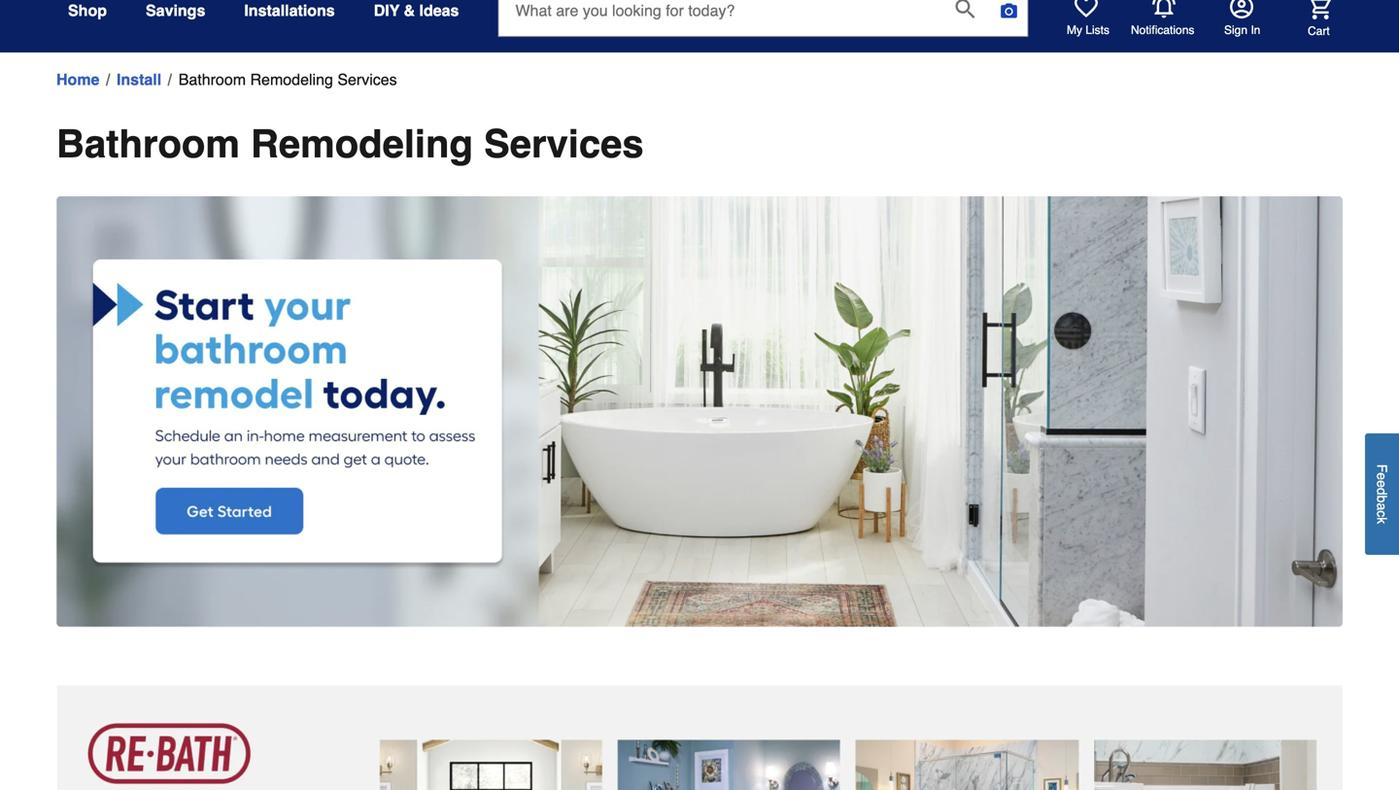 Task type: locate. For each thing, give the bounding box(es) containing it.
1 horizontal spatial services
[[484, 122, 644, 166]]

0 horizontal spatial services
[[338, 70, 397, 88]]

cart button
[[1281, 0, 1332, 39]]

None search field
[[498, 0, 1029, 55]]

installations button
[[244, 0, 335, 28]]

bathroom down install "link"
[[56, 122, 240, 166]]

bathroom remodeling services down the 'installations' button
[[179, 70, 397, 88]]

camera image
[[1000, 1, 1019, 20]]

e up b
[[1375, 480, 1391, 488]]

&
[[404, 1, 415, 19]]

sign in button
[[1225, 0, 1261, 38]]

savings button
[[146, 0, 205, 28]]

1 vertical spatial services
[[484, 122, 644, 166]]

k
[[1375, 517, 1391, 524]]

diy & ideas
[[374, 1, 459, 19]]

sign
[[1225, 23, 1248, 37]]

bathroom
[[179, 70, 246, 88], [56, 122, 240, 166]]

remodeling
[[250, 70, 333, 88], [251, 122, 473, 166]]

bathroom remodeling services
[[179, 70, 397, 88], [56, 122, 644, 166]]

bathroom remodeling services link
[[179, 68, 397, 91]]

shop
[[68, 1, 107, 19]]

lists
[[1086, 23, 1110, 37]]

savings
[[146, 1, 205, 19]]

0 vertical spatial bathroom
[[179, 70, 246, 88]]

bathroom remodeling services down bathroom remodeling services link
[[56, 122, 644, 166]]

home
[[56, 70, 100, 88]]

a
[[1375, 503, 1391, 510]]

b
[[1375, 495, 1391, 503]]

e
[[1375, 473, 1391, 480], [1375, 480, 1391, 488]]

lowe's home improvement account image
[[1231, 0, 1254, 18]]

services
[[338, 70, 397, 88], [484, 122, 644, 166]]

start your bathroom remodel today. schedule an in-home measurement and get a quote. image
[[56, 196, 1343, 627]]

1 vertical spatial remodeling
[[251, 122, 473, 166]]

e up d
[[1375, 473, 1391, 480]]

bathroom right install
[[179, 70, 246, 88]]

diy & ideas button
[[374, 0, 459, 28]]



Task type: vqa. For each thing, say whether or not it's contained in the screenshot.
SERVICES to the top
yes



Task type: describe. For each thing, give the bounding box(es) containing it.
Search Query text field
[[499, 0, 940, 36]]

install link
[[117, 68, 162, 91]]

sign in
[[1225, 23, 1261, 37]]

my lists link
[[1067, 0, 1110, 38]]

f
[[1375, 464, 1391, 473]]

c
[[1375, 510, 1391, 517]]

ideas
[[419, 1, 459, 19]]

1 e from the top
[[1375, 473, 1391, 480]]

my lists
[[1067, 23, 1110, 37]]

shop button
[[68, 0, 107, 28]]

1 vertical spatial bathroom
[[56, 122, 240, 166]]

diy
[[374, 1, 400, 19]]

f e e d b a c k button
[[1366, 433, 1400, 555]]

install
[[117, 70, 162, 88]]

lowe's home improvement notification center image
[[1153, 0, 1176, 19]]

f e e d b a c k
[[1375, 464, 1391, 524]]

lowe's home improvement lists image
[[1075, 0, 1098, 18]]

0 vertical spatial bathroom remodeling services
[[179, 70, 397, 88]]

d
[[1375, 488, 1391, 495]]

search image
[[956, 0, 975, 19]]

installations
[[244, 1, 335, 19]]

0 vertical spatial remodeling
[[250, 70, 333, 88]]

remodel your bathroom with lowe's and re-bath, the industry leader in bathroom remodeling. image
[[56, 686, 1343, 790]]

my
[[1067, 23, 1083, 37]]

home link
[[56, 68, 100, 91]]

2 e from the top
[[1375, 480, 1391, 488]]

0 vertical spatial services
[[338, 70, 397, 88]]

cart
[[1308, 24, 1330, 38]]

lowe's home improvement cart image
[[1308, 0, 1332, 19]]

1 vertical spatial bathroom remodeling services
[[56, 122, 644, 166]]

notifications
[[1132, 23, 1195, 37]]

in
[[1251, 23, 1261, 37]]



